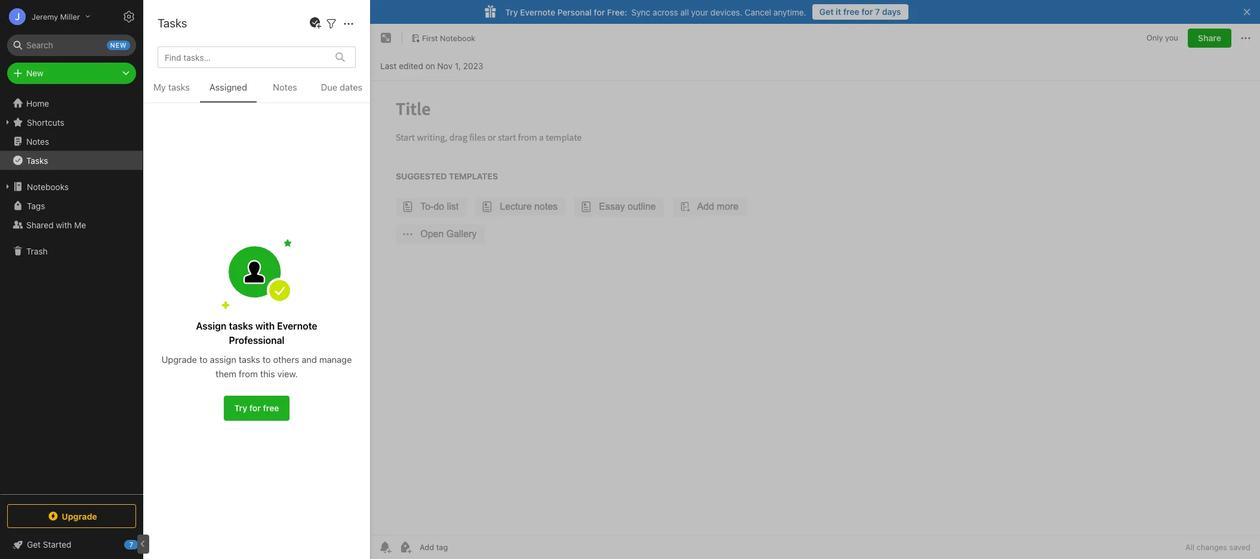 Task type: describe. For each thing, give the bounding box(es) containing it.
new button
[[7, 63, 136, 84]]

for inside 'button'
[[862, 7, 873, 17]]

home link
[[0, 94, 143, 113]]

cancel
[[745, 7, 771, 17]]

More actions and view options field
[[338, 16, 356, 31]]

most
[[159, 105, 178, 115]]

due
[[321, 82, 337, 93]]

soon
[[203, 248, 222, 258]]

the inside most analytical, interpretive, or persuasive essays tend to follow the same basic pattern. this struc ture should help you formulate effective outlines for most ...
[[213, 117, 226, 127]]

try for try evernote personal for free: sync across all your devices. cancel anytime.
[[505, 7, 518, 17]]

0 vertical spatial tasks
[[158, 16, 187, 30]]

most
[[172, 142, 191, 153]]

tasks for my
[[168, 82, 190, 93]]

for left free:
[[594, 7, 605, 17]]

only you
[[1147, 33, 1178, 43]]

from
[[239, 369, 258, 380]]

notes inside note list element
[[169, 36, 202, 50]]

outlines
[[315, 130, 345, 140]]

for
[[224, 248, 237, 258]]

professional
[[229, 336, 285, 346]]

shortcuts
[[27, 117, 64, 127]]

notes
[[165, 61, 187, 71]]

help
[[205, 130, 221, 140]]

due dates
[[321, 82, 363, 93]]

notes inside tree
[[26, 136, 49, 147]]

nov
[[437, 61, 453, 71]]

notebook
[[440, 33, 475, 43]]

others
[[273, 355, 299, 365]]

evernote inside assign tasks with evernote professional
[[277, 321, 317, 332]]

last
[[380, 61, 397, 71]]

all
[[680, 7, 689, 17]]

tree containing home
[[0, 94, 143, 494]]

basic
[[251, 117, 271, 127]]

the inside button
[[239, 248, 251, 258]]

jeremy
[[32, 12, 58, 21]]

assign
[[210, 355, 236, 365]]

upgrade to assign tasks to others and manage them from this view.
[[162, 355, 352, 380]]

6
[[158, 61, 163, 71]]

ago
[[208, 416, 220, 425]]

notebooks
[[27, 182, 69, 192]]

get it free for 7 days
[[819, 7, 901, 17]]

my
[[153, 82, 166, 93]]

saved
[[1229, 543, 1251, 553]]

sync
[[631, 7, 650, 17]]

interpretive,
[[221, 105, 268, 115]]

first notebook button
[[407, 30, 480, 47]]

tend
[[159, 117, 176, 127]]

shared
[[26, 220, 54, 230]]

a
[[159, 416, 163, 425]]

filter tasks image
[[324, 16, 338, 31]]

share
[[1198, 33, 1221, 43]]

this
[[260, 369, 275, 380]]

tasks button
[[0, 151, 143, 170]]

free:
[[607, 7, 627, 17]]

share button
[[1188, 29, 1232, 48]]

me
[[74, 220, 86, 230]]

personal
[[558, 7, 592, 17]]

try for free
[[234, 404, 279, 414]]

6 notes
[[158, 61, 187, 71]]

trash
[[26, 246, 48, 256]]

new
[[26, 68, 43, 78]]

get for get started
[[27, 540, 41, 550]]

click to collapse image
[[139, 538, 148, 552]]

a few minutes ago
[[159, 416, 220, 425]]

effective
[[279, 130, 312, 140]]

days
[[882, 7, 901, 17]]

get started
[[27, 540, 71, 550]]

notebooks link
[[0, 177, 143, 196]]

anytime.
[[774, 7, 806, 17]]

assigned button
[[200, 80, 257, 103]]

most analytical, interpretive, or persuasive essays tend to follow the same basic pattern. this struc ture should help you formulate effective outlines for most ...
[[159, 105, 350, 153]]

it
[[836, 7, 841, 17]]

follow
[[188, 117, 211, 127]]

same
[[228, 117, 249, 127]]

jeremy miller
[[32, 12, 80, 21]]

notes button
[[257, 80, 313, 103]]

dates
[[340, 82, 363, 93]]

Account field
[[0, 5, 90, 29]]

or
[[270, 105, 278, 115]]

7 inside 'button'
[[875, 7, 880, 17]]

0 vertical spatial evernote
[[520, 7, 555, 17]]

for inside most analytical, interpretive, or persuasive essays tend to follow the same basic pattern. this struc ture should help you formulate effective outlines for most ...
[[159, 142, 169, 153]]

pattern.
[[274, 117, 304, 127]]

upgrade for upgrade
[[62, 512, 97, 522]]

get it free for 7 days button
[[812, 4, 908, 20]]

essay outline
[[159, 92, 211, 102]]

Help and Learning task checklist field
[[0, 536, 143, 555]]

free for it
[[843, 7, 860, 17]]

your
[[691, 7, 708, 17]]



Task type: vqa. For each thing, say whether or not it's contained in the screenshot.
"More actions" field
no



Task type: locate. For each thing, give the bounding box(es) containing it.
get inside help and learning task checklist field
[[27, 540, 41, 550]]

and
[[302, 355, 317, 365]]

add a reminder image
[[378, 541, 392, 555]]

try for free button
[[224, 396, 289, 421]]

first notebook
[[422, 33, 475, 43]]

2 do from the left
[[190, 248, 201, 258]]

all
[[1186, 543, 1195, 553]]

upgrade for upgrade to assign tasks to others and manage them from this view.
[[162, 355, 197, 365]]

get left started
[[27, 540, 41, 550]]

new search field
[[16, 35, 130, 56]]

0 horizontal spatial 7
[[129, 541, 133, 549]]

7 inside help and learning task checklist field
[[129, 541, 133, 549]]

changes
[[1197, 543, 1227, 553]]

tasks up 6 notes
[[158, 16, 187, 30]]

free
[[843, 7, 860, 17], [263, 404, 279, 414]]

1 vertical spatial you
[[223, 130, 237, 140]]

a few minutes ago button
[[143, 368, 370, 439]]

devices.
[[711, 7, 743, 17]]

note window element
[[371, 24, 1260, 560]]

1 vertical spatial notes
[[273, 82, 297, 93]]

1 horizontal spatial get
[[819, 7, 834, 17]]

you inside most analytical, interpretive, or persuasive essays tend to follow the same basic pattern. this struc ture should help you formulate effective outlines for most ...
[[223, 130, 237, 140]]

notes up the notes
[[169, 36, 202, 50]]

2 horizontal spatial to
[[263, 355, 271, 365]]

view.
[[277, 369, 298, 380]]

try evernote personal for free: sync across all your devices. cancel anytime.
[[505, 7, 806, 17]]

notes down shortcuts
[[26, 136, 49, 147]]

this
[[306, 117, 323, 127]]

free inside 'button'
[[843, 7, 860, 17]]

you inside note window element
[[1165, 33, 1178, 43]]

assign tasks with evernote professional
[[196, 321, 317, 346]]

shortcuts button
[[0, 113, 143, 132]]

Search text field
[[16, 35, 128, 56]]

home
[[26, 98, 49, 108]]

new task image
[[308, 16, 322, 30]]

edited
[[399, 61, 423, 71]]

to left assign
[[199, 355, 208, 365]]

upgrade up help and learning task checklist field
[[62, 512, 97, 522]]

1 vertical spatial upgrade
[[62, 512, 97, 522]]

tasks up professional
[[229, 321, 253, 332]]

should
[[176, 130, 202, 140]]

ture
[[159, 117, 348, 140]]

0 vertical spatial with
[[56, 220, 72, 230]]

you
[[1165, 33, 1178, 43], [223, 130, 237, 140]]

try
[[505, 7, 518, 17], [234, 404, 247, 414]]

0 horizontal spatial evernote
[[277, 321, 317, 332]]

notes up or
[[273, 82, 297, 93]]

0 vertical spatial try
[[505, 7, 518, 17]]

to up should
[[178, 117, 186, 127]]

the up help
[[213, 117, 226, 127]]

upgrade button
[[7, 505, 136, 529]]

tasks inside assign tasks with evernote professional
[[229, 321, 253, 332]]

them
[[216, 369, 236, 380]]

analytical,
[[180, 105, 219, 115]]

free for for
[[263, 404, 279, 414]]

2 vertical spatial tasks
[[239, 355, 260, 365]]

do
[[159, 248, 170, 258], [190, 248, 201, 258]]

7 left click to collapse icon
[[129, 541, 133, 549]]

upgrade inside popup button
[[62, 512, 97, 522]]

0 vertical spatial get
[[819, 7, 834, 17]]

0 horizontal spatial the
[[213, 117, 226, 127]]

get
[[819, 7, 834, 17], [27, 540, 41, 550]]

future
[[254, 248, 277, 258]]

tasks right my
[[168, 82, 190, 93]]

struc
[[325, 117, 348, 127]]

with left me
[[56, 220, 72, 230]]

0 vertical spatial 7
[[875, 7, 880, 17]]

1,
[[455, 61, 461, 71]]

2 horizontal spatial notes
[[273, 82, 297, 93]]

0 horizontal spatial to
[[178, 117, 186, 127]]

0 vertical spatial notes
[[169, 36, 202, 50]]

for left days
[[862, 7, 873, 17]]

upgrade inside upgrade to assign tasks to others and manage them from this view.
[[162, 355, 197, 365]]

only
[[1147, 33, 1163, 43]]

try for try for free
[[234, 404, 247, 414]]

1 vertical spatial the
[[239, 248, 251, 258]]

tasks up from
[[239, 355, 260, 365]]

1 vertical spatial with
[[255, 321, 275, 332]]

trash link
[[0, 242, 143, 261]]

the
[[213, 117, 226, 127], [239, 248, 251, 258]]

0 horizontal spatial try
[[234, 404, 247, 414]]

assigned
[[210, 82, 247, 93]]

across
[[653, 7, 678, 17]]

outline
[[184, 92, 211, 102]]

1 vertical spatial tasks
[[26, 156, 48, 166]]

essays
[[324, 105, 350, 115]]

0 vertical spatial tasks
[[168, 82, 190, 93]]

0 horizontal spatial you
[[223, 130, 237, 140]]

expand notebooks image
[[3, 182, 13, 192]]

more actions and view options image
[[341, 16, 356, 31]]

0 horizontal spatial get
[[27, 540, 41, 550]]

1 do from the left
[[159, 248, 170, 258]]

2023
[[463, 61, 483, 71]]

1 vertical spatial free
[[263, 404, 279, 414]]

try inside button
[[234, 404, 247, 414]]

on
[[425, 61, 435, 71]]

my tasks button
[[143, 80, 200, 103]]

0 vertical spatial upgrade
[[162, 355, 197, 365]]

shared with me link
[[0, 216, 143, 235]]

formulate
[[240, 130, 276, 140]]

add tag image
[[398, 541, 413, 555]]

0 horizontal spatial with
[[56, 220, 72, 230]]

do right "now"
[[190, 248, 201, 258]]

evernote up others
[[277, 321, 317, 332]]

my tasks
[[153, 82, 190, 93]]

minutes
[[179, 416, 206, 425]]

1 horizontal spatial the
[[239, 248, 251, 258]]

0 vertical spatial free
[[843, 7, 860, 17]]

1 horizontal spatial try
[[505, 7, 518, 17]]

1 horizontal spatial free
[[843, 7, 860, 17]]

0 vertical spatial you
[[1165, 33, 1178, 43]]

to up this
[[263, 355, 271, 365]]

tasks for assign
[[229, 321, 253, 332]]

for inside button
[[249, 404, 261, 414]]

now
[[172, 248, 188, 258]]

upgrade left assign
[[162, 355, 197, 365]]

manage
[[319, 355, 352, 365]]

tasks
[[158, 16, 187, 30], [26, 156, 48, 166]]

last edited on nov 1, 2023
[[380, 61, 483, 71]]

do now do soon for the future button
[[143, 224, 370, 296]]

notes inside button
[[273, 82, 297, 93]]

7 left days
[[875, 7, 880, 17]]

0 horizontal spatial notes
[[26, 136, 49, 147]]

Find tasks… text field
[[160, 47, 328, 67]]

...
[[193, 142, 200, 153]]

few
[[165, 416, 177, 425]]

1 vertical spatial evernote
[[277, 321, 317, 332]]

for down from
[[249, 404, 261, 414]]

0 horizontal spatial do
[[159, 248, 170, 258]]

1 horizontal spatial evernote
[[520, 7, 555, 17]]

notes
[[169, 36, 202, 50], [273, 82, 297, 93], [26, 136, 49, 147]]

1 vertical spatial try
[[234, 404, 247, 414]]

with
[[56, 220, 72, 230], [255, 321, 275, 332]]

started
[[43, 540, 71, 550]]

persuasive
[[280, 105, 322, 115]]

miller
[[60, 12, 80, 21]]

tasks inside button
[[26, 156, 48, 166]]

tasks
[[168, 82, 190, 93], [229, 321, 253, 332], [239, 355, 260, 365]]

notes link
[[0, 132, 143, 151]]

0 vertical spatial the
[[213, 117, 226, 127]]

1 horizontal spatial with
[[255, 321, 275, 332]]

essay
[[159, 92, 182, 102]]

all changes saved
[[1186, 543, 1251, 553]]

1 vertical spatial tasks
[[229, 321, 253, 332]]

Note Editor text field
[[371, 81, 1260, 535]]

get for get it free for 7 days
[[819, 7, 834, 17]]

do left "now"
[[159, 248, 170, 258]]

the right for
[[239, 248, 251, 258]]

expand note image
[[379, 31, 393, 45]]

evernote left personal
[[520, 7, 555, 17]]

1 horizontal spatial upgrade
[[162, 355, 197, 365]]

1 horizontal spatial do
[[190, 248, 201, 258]]

1 horizontal spatial tasks
[[158, 16, 187, 30]]

for left most
[[159, 142, 169, 153]]

get left it
[[819, 7, 834, 17]]

you down same
[[223, 130, 237, 140]]

free inside button
[[263, 404, 279, 414]]

1 vertical spatial get
[[27, 540, 41, 550]]

free right it
[[843, 7, 860, 17]]

to inside most analytical, interpretive, or persuasive essays tend to follow the same basic pattern. this struc ture should help you formulate effective outlines for most ...
[[178, 117, 186, 127]]

new
[[110, 41, 127, 49]]

you right only
[[1165, 33, 1178, 43]]

0 horizontal spatial tasks
[[26, 156, 48, 166]]

note list element
[[143, 24, 371, 560]]

get inside get it free for 7 days 'button'
[[819, 7, 834, 17]]

1 horizontal spatial to
[[199, 355, 208, 365]]

tree
[[0, 94, 143, 494]]

2 vertical spatial notes
[[26, 136, 49, 147]]

with inside tree
[[56, 220, 72, 230]]

1 vertical spatial 7
[[129, 541, 133, 549]]

with up professional
[[255, 321, 275, 332]]

tasks inside upgrade to assign tasks to others and manage them from this view.
[[239, 355, 260, 365]]

1 horizontal spatial you
[[1165, 33, 1178, 43]]

Filter tasks field
[[324, 16, 338, 31]]

tags button
[[0, 196, 143, 216]]

0 horizontal spatial upgrade
[[62, 512, 97, 522]]

1 horizontal spatial 7
[[875, 7, 880, 17]]

assign
[[196, 321, 227, 332]]

with inside assign tasks with evernote professional
[[255, 321, 275, 332]]

evernote
[[520, 7, 555, 17], [277, 321, 317, 332]]

free down this
[[263, 404, 279, 414]]

tasks up notebooks
[[26, 156, 48, 166]]

tasks inside button
[[168, 82, 190, 93]]

due dates button
[[313, 80, 370, 103]]

1 horizontal spatial notes
[[169, 36, 202, 50]]

0 horizontal spatial free
[[263, 404, 279, 414]]

settings image
[[122, 10, 136, 24]]

to
[[178, 117, 186, 127], [199, 355, 208, 365], [263, 355, 271, 365]]

7
[[875, 7, 880, 17], [129, 541, 133, 549]]



